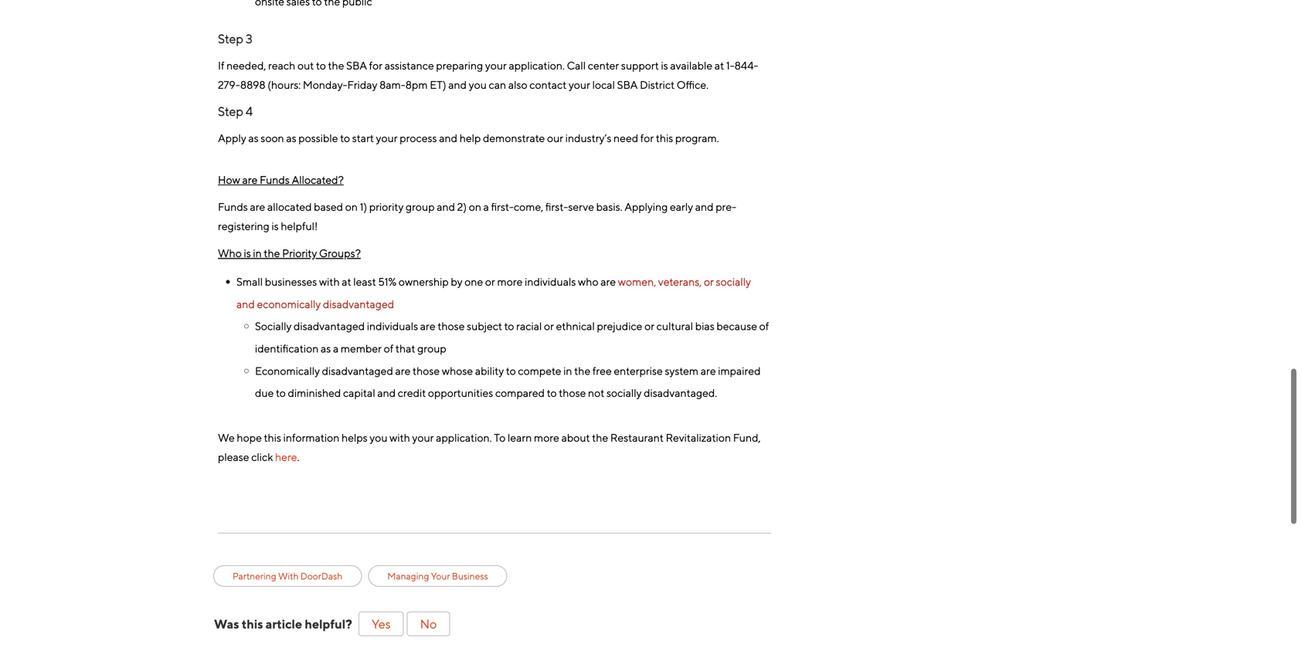 Task type: locate. For each thing, give the bounding box(es) containing it.
0 vertical spatial for
[[369, 59, 383, 72]]

you
[[469, 78, 487, 91], [370, 432, 388, 444]]

disadvantaged inside the women, veterans, or socially and economically disadvantaged
[[323, 298, 394, 311]]

are inside socially disadvantaged individuals are those subject to racial or ethnical prejudice or cultural bias because of identification as a member of that group
[[420, 320, 436, 333]]

2 horizontal spatial is
[[661, 59, 668, 72]]

or inside the women, veterans, or socially and economically disadvantaged
[[704, 276, 714, 288]]

are down that
[[395, 365, 411, 377]]

first- right 2)
[[491, 201, 514, 213]]

1 vertical spatial individuals
[[367, 320, 418, 333]]

a left member
[[333, 342, 339, 355]]

socially
[[716, 276, 751, 288], [607, 387, 642, 400]]

1 horizontal spatial for
[[640, 132, 654, 144]]

needed,
[[226, 59, 266, 72]]

was this article helpful?
[[214, 617, 352, 632]]

1 horizontal spatial sba
[[617, 78, 638, 91]]

and left pre-
[[695, 201, 714, 213]]

1 horizontal spatial first-
[[545, 201, 568, 213]]

0 horizontal spatial in
[[253, 247, 262, 260]]

for
[[369, 59, 383, 72], [640, 132, 654, 144]]

and inside economically disadvantaged are those whose ability to compete in the free enterprise system are impaired due to diminished capital and credit opportunities compared to those not socially disadvantaged.
[[377, 387, 396, 400]]

the up monday-
[[328, 59, 344, 72]]

with right helps at the left bottom of page
[[390, 432, 410, 444]]

2 first- from the left
[[545, 201, 568, 213]]

2 horizontal spatial this
[[656, 132, 673, 144]]

0 horizontal spatial a
[[333, 342, 339, 355]]

0 horizontal spatial first-
[[491, 201, 514, 213]]

disadvantaged down least at the left top
[[323, 298, 394, 311]]

or
[[485, 276, 495, 288], [704, 276, 714, 288], [544, 320, 554, 333], [644, 320, 654, 333]]

as
[[248, 132, 259, 144], [286, 132, 296, 144], [321, 342, 331, 355]]

0 vertical spatial with
[[319, 276, 340, 288]]

to
[[316, 59, 326, 72], [340, 132, 350, 144], [504, 320, 514, 333], [506, 365, 516, 377], [276, 387, 286, 400], [547, 387, 557, 400]]

economically
[[255, 365, 320, 377]]

your down credit
[[412, 432, 434, 444]]

whose
[[442, 365, 473, 377]]

not
[[588, 387, 605, 400]]

more right learn on the left of page
[[534, 432, 559, 444]]

or right one
[[485, 276, 495, 288]]

and down small
[[236, 298, 255, 311]]

279-
[[218, 78, 240, 91]]

are right system
[[701, 365, 716, 377]]

individuals left who
[[525, 276, 576, 288]]

this inside we hope this information helps you with your application. to learn more about the restaurant revitalization fund, please click
[[264, 432, 281, 444]]

those
[[438, 320, 465, 333], [413, 365, 440, 377], [559, 387, 586, 400]]

or right veterans,
[[704, 276, 714, 288]]

those inside socially disadvantaged individuals are those subject to racial or ethnical prejudice or cultural bias because of identification as a member of that group
[[438, 320, 465, 333]]

those left subject
[[438, 320, 465, 333]]

you right helps at the left bottom of page
[[370, 432, 388, 444]]

0 vertical spatial step
[[218, 31, 243, 46]]

with
[[278, 571, 299, 582]]

0 horizontal spatial with
[[319, 276, 340, 288]]

2)
[[457, 201, 467, 213]]

0 vertical spatial of
[[759, 320, 769, 333]]

to left racial
[[504, 320, 514, 333]]

at
[[715, 59, 724, 72], [342, 276, 351, 288]]

0 vertical spatial in
[[253, 247, 262, 260]]

0 vertical spatial disadvantaged
[[323, 298, 394, 311]]

0 horizontal spatial application.
[[436, 432, 492, 444]]

1 horizontal spatial on
[[469, 201, 481, 213]]

your down call
[[569, 78, 590, 91]]

the inside if needed, reach out to the sba for assistance preparing your application. call center support is available at 1-844- 279-8898 (hours: monday-friday 8am-8pm et) and you can also contact your local sba district office.
[[328, 59, 344, 72]]

0 vertical spatial group
[[406, 201, 435, 213]]

sba down support
[[617, 78, 638, 91]]

district
[[640, 78, 675, 91]]

and down preparing
[[448, 78, 467, 91]]

disadvantaged inside economically disadvantaged are those whose ability to compete in the free enterprise system are impaired due to diminished capital and credit opportunities compared to those not socially disadvantaged.
[[322, 365, 393, 377]]

step 3
[[218, 31, 253, 46]]

2 on from the left
[[469, 201, 481, 213]]

application. inside if needed, reach out to the sba for assistance preparing your application. call center support is available at 1-844- 279-8898 (hours: monday-friday 8am-8pm et) and you can also contact your local sba district office.
[[509, 59, 565, 72]]

1 vertical spatial application.
[[436, 432, 492, 444]]

application.
[[509, 59, 565, 72], [436, 432, 492, 444]]

1 vertical spatial with
[[390, 432, 410, 444]]

is right who at top left
[[244, 247, 251, 260]]

2 step from the top
[[218, 104, 243, 119]]

individuals inside socially disadvantaged individuals are those subject to racial or ethnical prejudice or cultural bias because of identification as a member of that group
[[367, 320, 418, 333]]

serve
[[568, 201, 594, 213]]

1 vertical spatial socially
[[607, 387, 642, 400]]

demonstrate
[[483, 132, 545, 144]]

application. left to
[[436, 432, 492, 444]]

as left "soon"
[[248, 132, 259, 144]]

pre-
[[716, 201, 736, 213]]

veterans,
[[658, 276, 702, 288]]

managing
[[387, 571, 429, 582]]

helps
[[342, 432, 368, 444]]

preparing
[[436, 59, 483, 72]]

on left 1)
[[345, 201, 358, 213]]

step left 4
[[218, 104, 243, 119]]

your
[[485, 59, 507, 72], [569, 78, 590, 91], [376, 132, 398, 144], [412, 432, 434, 444]]

group
[[406, 201, 435, 213], [417, 342, 446, 355]]

a inside funds are allocated based on 1) priority group and 2) on a first-come, first-serve basis. applying early and pre- registering is helpful!
[[483, 201, 489, 213]]

applying
[[624, 201, 668, 213]]

disadvantaged
[[323, 298, 394, 311], [294, 320, 365, 333], [322, 365, 393, 377]]

come,
[[514, 201, 543, 213]]

support
[[621, 59, 659, 72]]

information
[[283, 432, 339, 444]]

if
[[218, 59, 224, 72]]

at left 1-
[[715, 59, 724, 72]]

1 step from the top
[[218, 31, 243, 46]]

your
[[431, 571, 450, 582]]

1 vertical spatial group
[[417, 342, 446, 355]]

1 vertical spatial is
[[272, 220, 279, 233]]

disadvantaged up capital
[[322, 365, 393, 377]]

our
[[547, 132, 563, 144]]

basis.
[[596, 201, 622, 213]]

disadvantaged up member
[[294, 320, 365, 333]]

ownership
[[399, 276, 449, 288]]

capital
[[343, 387, 375, 400]]

industry's
[[565, 132, 611, 144]]

sba up "friday"
[[346, 59, 367, 72]]

out
[[297, 59, 314, 72]]

those up credit
[[413, 365, 440, 377]]

group right priority
[[406, 201, 435, 213]]

hope
[[237, 432, 262, 444]]

on right 2)
[[469, 201, 481, 213]]

and left help
[[439, 132, 457, 144]]

groups?
[[319, 247, 361, 260]]

1 vertical spatial funds
[[218, 201, 248, 213]]

1 horizontal spatial more
[[534, 432, 559, 444]]

1 horizontal spatial at
[[715, 59, 724, 72]]

1 horizontal spatial in
[[563, 365, 572, 377]]

this right was on the left bottom
[[242, 617, 263, 632]]

0 vertical spatial application.
[[509, 59, 565, 72]]

1 horizontal spatial of
[[759, 320, 769, 333]]

1 horizontal spatial this
[[264, 432, 281, 444]]

0 vertical spatial a
[[483, 201, 489, 213]]

funds are allocated based on 1) priority group and 2) on a first-come, first-serve basis. applying early and pre- registering is helpful!
[[218, 201, 736, 233]]

1 vertical spatial sba
[[617, 78, 638, 91]]

who is in the priority groups?
[[218, 247, 361, 260]]

as left member
[[321, 342, 331, 355]]

funds up allocated
[[260, 174, 290, 186]]

the left priority
[[264, 247, 280, 260]]

to down compete
[[547, 387, 557, 400]]

this left program.
[[656, 132, 673, 144]]

0 vertical spatial those
[[438, 320, 465, 333]]

0 vertical spatial you
[[469, 78, 487, 91]]

small businesses with at least 51% ownership by one or more individuals who are
[[236, 276, 618, 288]]

in right who at top left
[[253, 247, 262, 260]]

1 vertical spatial those
[[413, 365, 440, 377]]

compete
[[518, 365, 561, 377]]

group right that
[[417, 342, 446, 355]]

is up district
[[661, 59, 668, 72]]

0 horizontal spatial sba
[[346, 59, 367, 72]]

socially down enterprise
[[607, 387, 642, 400]]

funds
[[260, 174, 290, 186], [218, 201, 248, 213]]

are up registering
[[250, 201, 265, 213]]

is inside if needed, reach out to the sba for assistance preparing your application. call center support is available at 1-844- 279-8898 (hours: monday-friday 8am-8pm et) and you can also contact your local sba district office.
[[661, 59, 668, 72]]

0 horizontal spatial at
[[342, 276, 351, 288]]

disadvantaged inside socially disadvantaged individuals are those subject to racial or ethnical prejudice or cultural bias because of identification as a member of that group
[[294, 320, 365, 333]]

those left not
[[559, 387, 586, 400]]

2 vertical spatial those
[[559, 387, 586, 400]]

first-
[[491, 201, 514, 213], [545, 201, 568, 213]]

at inside if needed, reach out to the sba for assistance preparing your application. call center support is available at 1-844- 279-8898 (hours: monday-friday 8am-8pm et) and you can also contact your local sba district office.
[[715, 59, 724, 72]]

in right compete
[[563, 365, 572, 377]]

the left free
[[574, 365, 590, 377]]

0 vertical spatial funds
[[260, 174, 290, 186]]

priority
[[369, 201, 404, 213]]

0 horizontal spatial is
[[244, 247, 251, 260]]

for up "friday"
[[369, 59, 383, 72]]

0 vertical spatial more
[[497, 276, 523, 288]]

to right out
[[316, 59, 326, 72]]

registering
[[218, 220, 269, 233]]

click
[[251, 451, 273, 464]]

with down groups? on the left of the page
[[319, 276, 340, 288]]

0 vertical spatial at
[[715, 59, 724, 72]]

0 horizontal spatial socially
[[607, 387, 642, 400]]

this up click
[[264, 432, 281, 444]]

8898
[[240, 78, 265, 91]]

1 horizontal spatial is
[[272, 220, 279, 233]]

economically
[[257, 298, 321, 311]]

1 vertical spatial of
[[384, 342, 394, 355]]

8pm
[[405, 78, 428, 91]]

1 vertical spatial in
[[563, 365, 572, 377]]

individuals up that
[[367, 320, 418, 333]]

disadvantaged for capital
[[322, 365, 393, 377]]

prejudice
[[597, 320, 642, 333]]

the inside economically disadvantaged are those whose ability to compete in the free enterprise system are impaired due to diminished capital and credit opportunities compared to those not socially disadvantaged.
[[574, 365, 590, 377]]

economically disadvantaged are those whose ability to compete in the free enterprise system are impaired due to diminished capital and credit opportunities compared to those not socially disadvantaged.
[[255, 365, 763, 400]]

0 horizontal spatial funds
[[218, 201, 248, 213]]

1 vertical spatial step
[[218, 104, 243, 119]]

0 horizontal spatial this
[[242, 617, 263, 632]]

1-
[[726, 59, 735, 72]]

funds up registering
[[218, 201, 248, 213]]

1 vertical spatial more
[[534, 432, 559, 444]]

are down small businesses with at least 51% ownership by one or more individuals who are at the top left
[[420, 320, 436, 333]]

step for step 3
[[218, 31, 243, 46]]

0 vertical spatial this
[[656, 132, 673, 144]]

1 horizontal spatial with
[[390, 432, 410, 444]]

who
[[218, 247, 242, 260]]

application. up contact
[[509, 59, 565, 72]]

1 horizontal spatial socially
[[716, 276, 751, 288]]

early
[[670, 201, 693, 213]]

of
[[759, 320, 769, 333], [384, 342, 394, 355]]

1 horizontal spatial individuals
[[525, 276, 576, 288]]

need
[[614, 132, 638, 144]]

1 vertical spatial you
[[370, 432, 388, 444]]

of right because in the right of the page
[[759, 320, 769, 333]]

how
[[218, 174, 240, 186]]

or right racial
[[544, 320, 554, 333]]

on
[[345, 201, 358, 213], [469, 201, 481, 213]]

0 horizontal spatial of
[[384, 342, 394, 355]]

of left that
[[384, 342, 394, 355]]

more right one
[[497, 276, 523, 288]]

here .
[[275, 451, 304, 464]]

the right "about"
[[592, 432, 608, 444]]

based
[[314, 201, 343, 213]]

you inside if needed, reach out to the sba for assistance preparing your application. call center support is available at 1-844- 279-8898 (hours: monday-friday 8am-8pm et) and you can also contact your local sba district office.
[[469, 78, 487, 91]]

partnering with doordash link
[[233, 570, 343, 583]]

socially up because in the right of the page
[[716, 276, 751, 288]]

is down allocated
[[272, 220, 279, 233]]

1 vertical spatial this
[[264, 432, 281, 444]]

to inside socially disadvantaged individuals are those subject to racial or ethnical prejudice or cultural bias because of identification as a member of that group
[[504, 320, 514, 333]]

1 horizontal spatial you
[[469, 78, 487, 91]]

0 horizontal spatial on
[[345, 201, 358, 213]]

start
[[352, 132, 374, 144]]

are
[[242, 174, 258, 186], [250, 201, 265, 213], [601, 276, 616, 288], [420, 320, 436, 333], [395, 365, 411, 377], [701, 365, 716, 377]]

0 vertical spatial is
[[661, 59, 668, 72]]

0 vertical spatial individuals
[[525, 276, 576, 288]]

2 horizontal spatial as
[[321, 342, 331, 355]]

is
[[661, 59, 668, 72], [272, 220, 279, 233], [244, 247, 251, 260]]

4
[[246, 104, 253, 119]]

and left credit
[[377, 387, 396, 400]]

0 horizontal spatial for
[[369, 59, 383, 72]]

1 vertical spatial for
[[640, 132, 654, 144]]

are right how
[[242, 174, 258, 186]]

2 vertical spatial disadvantaged
[[322, 365, 393, 377]]

if needed, reach out to the sba for assistance preparing your application. call center support is available at 1-844- 279-8898 (hours: monday-friday 8am-8pm et) and you can also contact your local sba district office.
[[218, 59, 758, 91]]

0 horizontal spatial more
[[497, 276, 523, 288]]

sba
[[346, 59, 367, 72], [617, 78, 638, 91]]

1 horizontal spatial application.
[[509, 59, 565, 72]]

at left least at the left top
[[342, 276, 351, 288]]

for right need
[[640, 132, 654, 144]]

1 horizontal spatial a
[[483, 201, 489, 213]]

your up can
[[485, 59, 507, 72]]

0 horizontal spatial you
[[370, 432, 388, 444]]

that
[[396, 342, 415, 355]]

1 vertical spatial disadvantaged
[[294, 320, 365, 333]]

step left 3
[[218, 31, 243, 46]]

a right 2)
[[483, 201, 489, 213]]

socially inside economically disadvantaged are those whose ability to compete in the free enterprise system are impaired due to diminished capital and credit opportunities compared to those not socially disadvantaged.
[[607, 387, 642, 400]]

friday
[[347, 78, 377, 91]]

1 vertical spatial a
[[333, 342, 339, 355]]

first- right the come,
[[545, 201, 568, 213]]

you left can
[[469, 78, 487, 91]]

0 horizontal spatial individuals
[[367, 320, 418, 333]]

as right "soon"
[[286, 132, 296, 144]]

0 vertical spatial socially
[[716, 276, 751, 288]]



Task type: describe. For each thing, give the bounding box(es) containing it.
compared
[[495, 387, 545, 400]]

for inside if needed, reach out to the sba for assistance preparing your application. call center support is available at 1-844- 279-8898 (hours: monday-friday 8am-8pm et) and you can also contact your local sba district office.
[[369, 59, 383, 72]]

socially inside the women, veterans, or socially and economically disadvantaged
[[716, 276, 751, 288]]

are right who
[[601, 276, 616, 288]]

revitalization
[[666, 432, 731, 444]]

3
[[246, 31, 253, 46]]

office.
[[677, 78, 709, 91]]

to right ability
[[506, 365, 516, 377]]

priority
[[282, 247, 317, 260]]

article
[[266, 617, 302, 632]]

socially
[[255, 320, 292, 333]]

step for step 4
[[218, 104, 243, 119]]

impaired
[[718, 365, 761, 377]]

et)
[[430, 78, 446, 91]]

ability
[[475, 365, 504, 377]]

51%
[[378, 276, 397, 288]]

doordash
[[300, 571, 343, 582]]

to right due
[[276, 387, 286, 400]]

businesses
[[265, 276, 317, 288]]

system
[[665, 365, 699, 377]]

your inside we hope this information helps you with your application. to learn more about the restaurant revitalization fund, please click
[[412, 432, 434, 444]]

group inside socially disadvantaged individuals are those subject to racial or ethnical prejudice or cultural bias because of identification as a member of that group
[[417, 342, 446, 355]]

who
[[578, 276, 599, 288]]

.
[[297, 451, 299, 464]]

soon
[[261, 132, 284, 144]]

0 vertical spatial sba
[[346, 59, 367, 72]]

the inside we hope this information helps you with your application. to learn more about the restaurant revitalization fund, please click
[[592, 432, 608, 444]]

we
[[218, 432, 235, 444]]

opportunities
[[428, 387, 493, 400]]

yes button
[[358, 612, 404, 637]]

with inside we hope this information helps you with your application. to learn more about the restaurant revitalization fund, please click
[[390, 432, 410, 444]]

women, veterans, or socially and economically disadvantaged
[[236, 276, 753, 311]]

more inside we hope this information helps you with your application. to learn more about the restaurant revitalization fund, please click
[[534, 432, 559, 444]]

cultural
[[657, 320, 693, 333]]

to inside if needed, reach out to the sba for assistance preparing your application. call center support is available at 1-844- 279-8898 (hours: monday-friday 8am-8pm et) and you can also contact your local sba district office.
[[316, 59, 326, 72]]

group inside funds are allocated based on 1) priority group and 2) on a first-come, first-serve basis. applying early and pre- registering is helpful!
[[406, 201, 435, 213]]

possible
[[298, 132, 338, 144]]

please
[[218, 451, 249, 464]]

yes
[[372, 617, 391, 632]]

allocated?
[[292, 174, 344, 186]]

0 horizontal spatial as
[[248, 132, 259, 144]]

here link
[[275, 451, 297, 464]]

1 on from the left
[[345, 201, 358, 213]]

allocated
[[267, 201, 312, 213]]

as inside socially disadvantaged individuals are those subject to racial or ethnical prejudice or cultural bias because of identification as a member of that group
[[321, 342, 331, 355]]

disadvantaged.
[[644, 387, 717, 400]]

reach
[[268, 59, 295, 72]]

call
[[567, 59, 586, 72]]

(hours:
[[268, 78, 301, 91]]

funds inside funds are allocated based on 1) priority group and 2) on a first-come, first-serve basis. applying early and pre- registering is helpful!
[[218, 201, 248, 213]]

and left 2)
[[437, 201, 455, 213]]

identification
[[255, 342, 319, 355]]

in inside economically disadvantaged are those whose ability to compete in the free enterprise system are impaired due to diminished capital and credit opportunities compared to those not socially disadvantaged.
[[563, 365, 572, 377]]

socially disadvantaged individuals are those subject to racial or ethnical prejudice or cultural bias because of identification as a member of that group
[[255, 320, 771, 355]]

2 vertical spatial this
[[242, 617, 263, 632]]

by
[[451, 276, 463, 288]]

is inside funds are allocated based on 1) priority group and 2) on a first-come, first-serve basis. applying early and pre- registering is helpful!
[[272, 220, 279, 233]]

member
[[341, 342, 382, 355]]

2 vertical spatial is
[[244, 247, 251, 260]]

because
[[717, 320, 757, 333]]

apply as soon as possible to start your process and help demonstrate our industry's need for this program.
[[218, 132, 721, 144]]

was
[[214, 617, 239, 632]]

business
[[452, 571, 488, 582]]

or left cultural
[[644, 320, 654, 333]]

to left start
[[340, 132, 350, 144]]

a inside socially disadvantaged individuals are those subject to racial or ethnical prejudice or cultural bias because of identification as a member of that group
[[333, 342, 339, 355]]

credit
[[398, 387, 426, 400]]

disadvantaged for a
[[294, 320, 365, 333]]

1 first- from the left
[[491, 201, 514, 213]]

are inside funds are allocated based on 1) priority group and 2) on a first-come, first-serve basis. applying early and pre- registering is helpful!
[[250, 201, 265, 213]]

diminished
[[288, 387, 341, 400]]

how are funds allocated?
[[218, 174, 344, 186]]

managing your business link
[[387, 570, 488, 583]]

no button
[[407, 612, 450, 637]]

fund,
[[733, 432, 761, 444]]

844-
[[735, 59, 758, 72]]

program.
[[675, 132, 719, 144]]

1 vertical spatial at
[[342, 276, 351, 288]]

monday-
[[303, 78, 347, 91]]

women,
[[618, 276, 656, 288]]

assistance
[[385, 59, 434, 72]]

and inside if needed, reach out to the sba for assistance preparing your application. call center support is available at 1-844- 279-8898 (hours: monday-friday 8am-8pm et) and you can also contact your local sba district office.
[[448, 78, 467, 91]]

helpful?
[[305, 617, 352, 632]]

application. inside we hope this information helps you with your application. to learn more about the restaurant revitalization fund, please click
[[436, 432, 492, 444]]

subject
[[467, 320, 502, 333]]

available
[[670, 59, 713, 72]]

partnering with doordash
[[233, 571, 343, 582]]

contact
[[529, 78, 567, 91]]

no
[[420, 617, 437, 632]]

free
[[593, 365, 612, 377]]

least
[[353, 276, 376, 288]]

restaurant
[[610, 432, 664, 444]]

racial
[[516, 320, 542, 333]]

your right start
[[376, 132, 398, 144]]

1 horizontal spatial as
[[286, 132, 296, 144]]

1 horizontal spatial funds
[[260, 174, 290, 186]]

center
[[588, 59, 619, 72]]

learn
[[508, 432, 532, 444]]

about
[[561, 432, 590, 444]]

you inside we hope this information helps you with your application. to learn more about the restaurant revitalization fund, please click
[[370, 432, 388, 444]]

step 4
[[218, 104, 253, 119]]

can
[[489, 78, 506, 91]]

help
[[460, 132, 481, 144]]

and inside the women, veterans, or socially and economically disadvantaged
[[236, 298, 255, 311]]



Task type: vqa. For each thing, say whether or not it's contained in the screenshot.
is to the middle
yes



